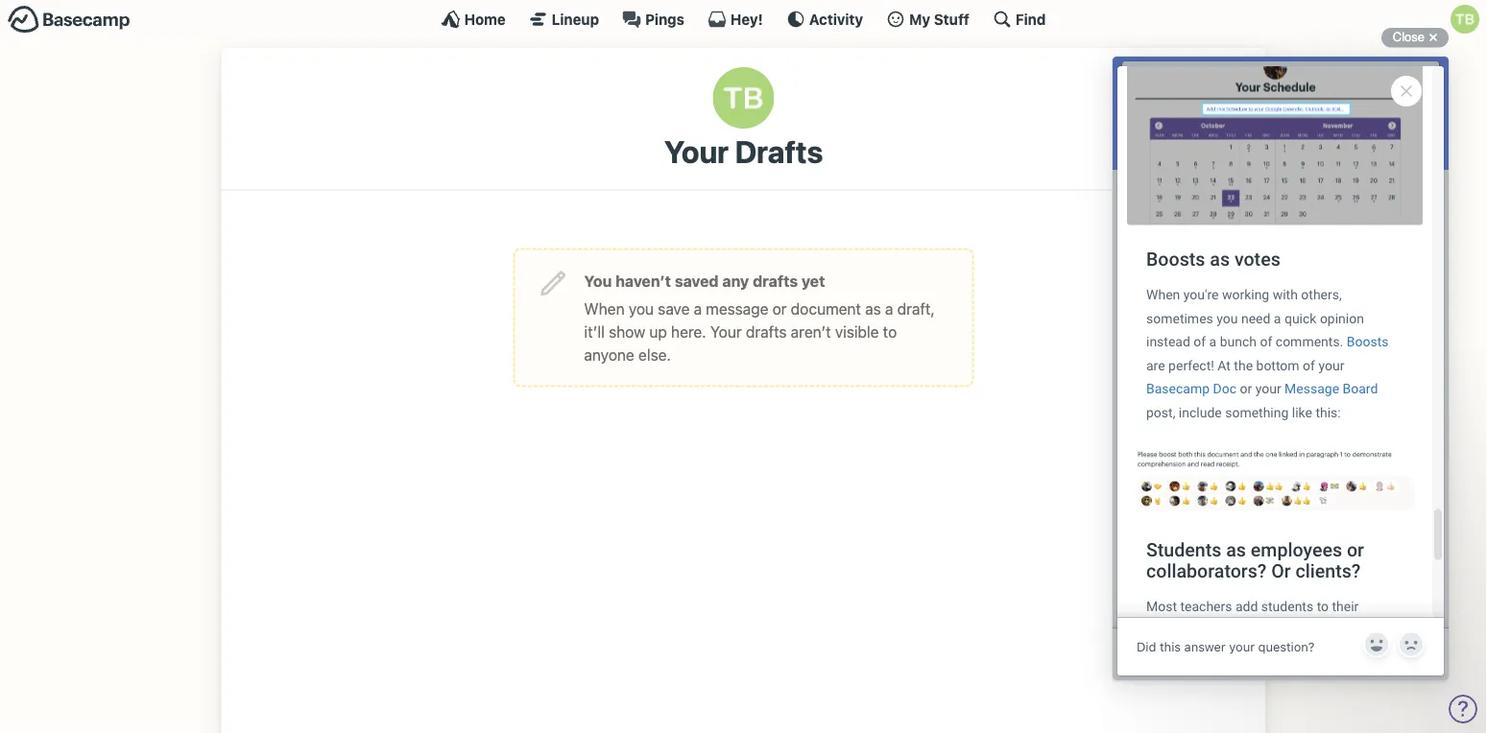 Task type: locate. For each thing, give the bounding box(es) containing it.
pings
[[645, 11, 685, 27]]

activity
[[809, 11, 863, 27]]

0 vertical spatial tim burton image
[[1451, 5, 1480, 34]]

tim burton image
[[1451, 5, 1480, 34], [713, 67, 774, 129]]

activity link
[[786, 10, 863, 29]]

save
[[658, 300, 690, 318]]

tim burton image up "your drafts"
[[713, 67, 774, 129]]

saved
[[675, 272, 719, 290]]

0 horizontal spatial tim burton image
[[713, 67, 774, 129]]

drafts down or at the right of the page
[[746, 323, 787, 341]]

1 a from the left
[[694, 300, 702, 318]]

0 horizontal spatial a
[[694, 300, 702, 318]]

1 vertical spatial tim burton image
[[713, 67, 774, 129]]

home
[[464, 11, 506, 27]]

your left drafts
[[664, 133, 729, 170]]

1 horizontal spatial a
[[885, 300, 894, 318]]

a
[[694, 300, 702, 318], [885, 300, 894, 318]]

up
[[649, 323, 667, 341]]

else.
[[639, 346, 671, 364]]

home link
[[441, 10, 506, 29]]

or
[[773, 300, 787, 318]]

hey!
[[731, 11, 763, 27]]

your down message
[[711, 323, 742, 341]]

1 horizontal spatial tim burton image
[[1451, 5, 1480, 34]]

1 vertical spatial your
[[711, 323, 742, 341]]

a right save
[[694, 300, 702, 318]]

tim burton image right close button
[[1451, 5, 1480, 34]]

lineup
[[552, 11, 599, 27]]

haven't
[[616, 272, 671, 290]]

close
[[1393, 30, 1425, 44]]

find
[[1016, 11, 1046, 27]]

drafts
[[753, 272, 798, 290], [746, 323, 787, 341]]

0 vertical spatial your
[[664, 133, 729, 170]]

you
[[584, 272, 612, 290]]

aren't
[[791, 323, 831, 341]]

your
[[664, 133, 729, 170], [711, 323, 742, 341]]

drafts up or at the right of the page
[[753, 272, 798, 290]]

main element
[[0, 0, 1488, 37]]

a right as
[[885, 300, 894, 318]]

cross small image
[[1422, 26, 1445, 49], [1422, 26, 1445, 49]]

my stuff button
[[886, 10, 970, 29]]

you haven't saved any drafts yet when you save a message or document as a draft, it'll show up here. your drafts aren't visible to anyone else.
[[584, 272, 935, 364]]

document
[[791, 300, 861, 318]]

my stuff
[[909, 11, 970, 27]]

here.
[[671, 323, 707, 341]]



Task type: vqa. For each thing, say whether or not it's contained in the screenshot.
Find popup button
yes



Task type: describe. For each thing, give the bounding box(es) containing it.
yet
[[802, 272, 825, 290]]

when
[[584, 300, 625, 318]]

tim burton image inside main element
[[1451, 5, 1480, 34]]

close button
[[1382, 26, 1449, 49]]

switch accounts image
[[8, 5, 131, 35]]

it'll
[[584, 323, 605, 341]]

message
[[706, 300, 769, 318]]

lineup link
[[529, 10, 599, 29]]

show
[[609, 323, 645, 341]]

your inside you haven't saved any drafts yet when you save a message or document as a draft, it'll show up here. your drafts aren't visible to anyone else.
[[711, 323, 742, 341]]

draft,
[[898, 300, 935, 318]]

my
[[909, 11, 931, 27]]

stuff
[[934, 11, 970, 27]]

visible
[[835, 323, 879, 341]]

drafts
[[735, 133, 823, 170]]

find button
[[993, 10, 1046, 29]]

hey! button
[[708, 10, 763, 29]]

your drafts
[[664, 133, 823, 170]]

pings button
[[622, 10, 685, 29]]

any
[[723, 272, 749, 290]]

you
[[629, 300, 654, 318]]

1 vertical spatial drafts
[[746, 323, 787, 341]]

to
[[883, 323, 897, 341]]

0 vertical spatial drafts
[[753, 272, 798, 290]]

as
[[865, 300, 881, 318]]

2 a from the left
[[885, 300, 894, 318]]

anyone
[[584, 346, 635, 364]]



